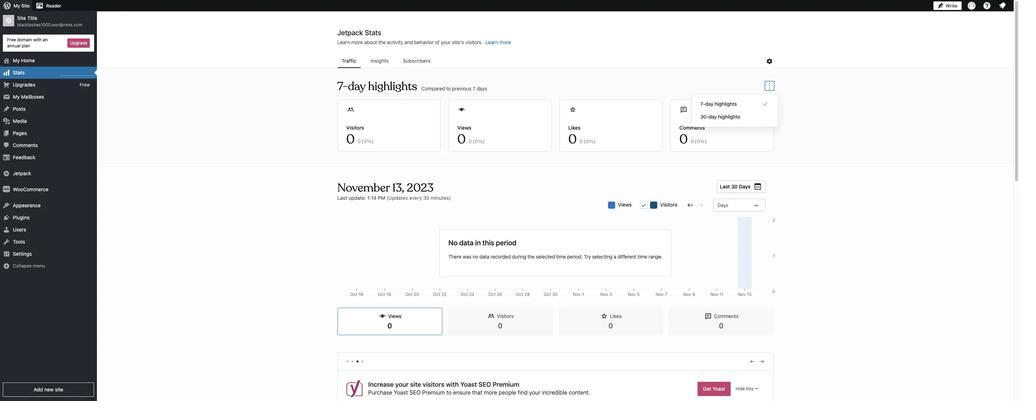 Task type: vqa. For each thing, say whether or not it's contained in the screenshot.
fiverr small logo
no



Task type: locate. For each thing, give the bounding box(es) containing it.
highlights up 30-day highlights
[[715, 101, 737, 107]]

oct 30
[[544, 292, 558, 297]]

site up seo
[[410, 381, 421, 388]]

site title blacklashes1000.wordpress.com
[[17, 15, 82, 28]]

menu containing traffic
[[337, 55, 765, 68]]

free down highest hourly views 0 image
[[80, 81, 90, 87]]

oct left 28
[[516, 292, 523, 297]]

oct for oct 18
[[378, 292, 385, 297]]

0 horizontal spatial site
[[55, 387, 63, 393]]

0 vertical spatial img image
[[3, 170, 10, 177]]

day down 7-day highlights button
[[709, 114, 717, 120]]

2 oct from the left
[[378, 292, 385, 297]]

1 vertical spatial likes
[[610, 313, 622, 319]]

views inside views 0
[[388, 313, 401, 319]]

more down seo premium
[[484, 390, 497, 396]]

1 vertical spatial img image
[[3, 186, 10, 193]]

1 vertical spatial 7-
[[700, 101, 705, 107]]

0 horizontal spatial free
[[7, 37, 16, 42]]

1 vertical spatial day
[[705, 101, 713, 107]]

visitors for visitors 0 0 ( 0 %)
[[346, 125, 364, 131]]

1 vertical spatial this
[[746, 386, 753, 392]]

highest hourly views 0 image
[[60, 71, 94, 76]]

of
[[435, 39, 439, 45]]

nov 9
[[683, 292, 695, 297]]

0 vertical spatial site
[[21, 3, 30, 9]]

1 horizontal spatial with
[[446, 381, 459, 388]]

1 vertical spatial visitors
[[660, 202, 677, 208]]

likes 0
[[609, 313, 622, 330]]

0 horizontal spatial days
[[718, 202, 728, 208]]

tooltip
[[688, 90, 778, 127]]

7 left nov 9
[[665, 292, 667, 297]]

my profile image
[[968, 2, 976, 10]]

1 horizontal spatial 30
[[552, 292, 558, 297]]

jetpack stats learn more about the activity and behavior of your site's visitors. learn more
[[337, 29, 511, 45]]

recorded
[[491, 254, 511, 260]]

nov for nov 11
[[710, 292, 718, 297]]

7-day highlights up 30-day highlights
[[700, 101, 737, 107]]

5 nov from the left
[[683, 292, 691, 297]]

views inside views 0 0 ( 0 %)
[[457, 125, 471, 131]]

oct left '16'
[[350, 292, 357, 297]]

and
[[404, 39, 413, 45]]

days inside button
[[739, 184, 750, 190]]

0 vertical spatial more
[[351, 39, 363, 45]]

5
[[637, 292, 640, 297]]

0 vertical spatial 7-
[[337, 79, 348, 94]]

1 vertical spatial data
[[479, 254, 489, 260]]

img image left woocommerce
[[3, 186, 10, 193]]

7-day highlights down the insights link
[[337, 79, 417, 94]]

7- inside jetpack stats main content
[[337, 79, 348, 94]]

comments for comments 0
[[714, 313, 738, 319]]

site up title
[[21, 3, 30, 9]]

activity
[[387, 39, 403, 45]]

highlights down 7-day highlights button
[[718, 114, 740, 120]]

0 horizontal spatial visitors
[[346, 125, 364, 131]]

0 vertical spatial views
[[457, 125, 471, 131]]

oct left 24
[[461, 292, 468, 297]]

media link
[[0, 115, 97, 127]]

visitors for visitors
[[660, 202, 677, 208]]

2 horizontal spatial yoast
[[712, 386, 725, 392]]

0 horizontal spatial last
[[337, 195, 347, 201]]

free for free domain with an annual plan
[[7, 37, 16, 42]]

last left the update:
[[337, 195, 347, 201]]

0 vertical spatial 7
[[473, 85, 475, 91]]

my left home
[[13, 57, 20, 63]]

2 horizontal spatial visitors
[[660, 202, 677, 208]]

3 %) from the left
[[589, 138, 596, 144]]

oct for oct 24
[[461, 292, 468, 297]]

the right during
[[527, 254, 535, 260]]

this right hide
[[746, 386, 753, 392]]

0 vertical spatial with
[[33, 37, 42, 42]]

comments down 11
[[714, 313, 738, 319]]

7- down traffic link
[[337, 79, 348, 94]]

1 horizontal spatial 7-day highlights
[[700, 101, 737, 107]]

7-
[[337, 79, 348, 94], [700, 101, 705, 107]]

mailboxes
[[21, 94, 44, 100]]

1 vertical spatial 7-day highlights
[[700, 101, 737, 107]]

0 vertical spatial my
[[14, 3, 20, 9]]

img image for woocommerce
[[3, 186, 10, 193]]

with up ensure on the left of the page
[[446, 381, 459, 388]]

6 nov from the left
[[710, 292, 718, 297]]

more
[[351, 39, 363, 45], [484, 390, 497, 396]]

comments 0 0 ( 0 %)
[[679, 125, 707, 148]]

4 ( from the left
[[695, 138, 697, 144]]

30 for oct
[[552, 292, 558, 297]]

during
[[512, 254, 526, 260]]

your inside the jetpack stats learn more about the activity and behavior of your site's visitors. learn more
[[441, 39, 451, 45]]

appearance
[[13, 202, 41, 208]]

1 horizontal spatial your
[[441, 39, 451, 45]]

2 nov from the left
[[600, 292, 608, 297]]

yoast right get
[[712, 386, 725, 392]]

4 %) from the left
[[700, 138, 707, 144]]

0 vertical spatial your
[[441, 39, 451, 45]]

img image inside jetpack link
[[3, 170, 10, 177]]

oct for oct 30
[[544, 292, 551, 297]]

100,000 right 13
[[759, 292, 775, 297]]

img image
[[3, 170, 10, 177], [3, 186, 10, 193]]

0 vertical spatial comments
[[679, 125, 705, 131]]

7 left days
[[473, 85, 475, 91]]

comments up the feedback
[[13, 142, 38, 148]]

tools link
[[0, 236, 97, 248]]

0 vertical spatial days
[[739, 184, 750, 190]]

likes
[[568, 125, 581, 131], [610, 313, 622, 319]]

0 horizontal spatial time
[[556, 254, 566, 260]]

2 100,000 from the top
[[759, 292, 775, 297]]

to left previous on the left of the page
[[446, 85, 451, 91]]

2 img image from the top
[[3, 186, 10, 193]]

6 oct from the left
[[488, 292, 496, 297]]

day inside jetpack stats main content
[[348, 79, 366, 94]]

views for views
[[618, 202, 632, 208]]

likes inside likes 0
[[610, 313, 622, 319]]

comments down 30-
[[679, 125, 705, 131]]

day up 30-
[[705, 101, 713, 107]]

1 horizontal spatial site
[[410, 381, 421, 388]]

%) inside 'visitors 0 0 ( 0 %)'
[[367, 138, 374, 144]]

site inside my site link
[[21, 3, 30, 9]]

days up days dropdown button at the right of the page
[[739, 184, 750, 190]]

oct right 28
[[544, 292, 551, 297]]

your
[[441, 39, 451, 45], [395, 381, 408, 388], [529, 390, 540, 396]]

likes inside likes 0 0 ( 0 %)
[[568, 125, 581, 131]]

30 up days dropdown button at the right of the page
[[731, 184, 738, 190]]

my up posts
[[13, 94, 20, 100]]

was
[[463, 254, 471, 260]]

traffic
[[342, 58, 356, 64]]

upgrades
[[13, 81, 35, 88]]

7-day highlights inside 7-day highlights button
[[700, 101, 737, 107]]

0 vertical spatial likes
[[568, 125, 581, 131]]

nov
[[573, 292, 581, 297], [600, 292, 608, 297], [628, 292, 636, 297], [656, 292, 664, 297], [683, 292, 691, 297], [710, 292, 718, 297], [738, 292, 746, 297]]

1 oct from the left
[[350, 292, 357, 297]]

november
[[337, 181, 390, 195]]

2 horizontal spatial 30
[[731, 184, 738, 190]]

0 vertical spatial 7-day highlights
[[337, 79, 417, 94]]

day for 7-day highlights button
[[705, 101, 713, 107]]

your right find
[[529, 390, 540, 396]]

oct left 20
[[405, 292, 413, 297]]

1 vertical spatial days
[[718, 202, 728, 208]]

0 horizontal spatial yoast
[[394, 390, 408, 396]]

img image inside woocommerce link
[[3, 186, 10, 193]]

0 horizontal spatial this
[[482, 239, 494, 247]]

highlights down the insights link
[[368, 79, 417, 94]]

1 horizontal spatial time
[[638, 254, 647, 260]]

( for likes 0 0 ( 0 %)
[[584, 138, 586, 144]]

find
[[518, 390, 527, 396]]

posts link
[[0, 103, 97, 115]]

0 horizontal spatial views
[[388, 313, 401, 319]]

0 vertical spatial this
[[482, 239, 494, 247]]

1 vertical spatial 100,000
[[759, 292, 775, 297]]

1 horizontal spatial comments
[[679, 125, 705, 131]]

my for my home
[[13, 57, 20, 63]]

2 vertical spatial your
[[529, 390, 540, 396]]

1 horizontal spatial free
[[80, 81, 90, 87]]

people
[[498, 390, 516, 396]]

2 %) from the left
[[478, 138, 485, 144]]

0 horizontal spatial data
[[459, 239, 473, 247]]

3 nov from the left
[[628, 292, 636, 297]]

site inside site title blacklashes1000.wordpress.com
[[17, 15, 26, 21]]

5 oct from the left
[[461, 292, 468, 297]]

help image
[[983, 1, 991, 10]]

nov left 13
[[738, 292, 746, 297]]

2 vertical spatial 30
[[552, 292, 558, 297]]

7-day highlights button
[[700, 100, 769, 108]]

nov left 11
[[710, 292, 718, 297]]

visitors inside 'visitors 0 0 ( 0 %)'
[[346, 125, 364, 131]]

1 horizontal spatial 1
[[773, 253, 775, 259]]

your right increase
[[395, 381, 408, 388]]

time
[[556, 254, 566, 260], [638, 254, 647, 260]]

comments for comments
[[13, 142, 38, 148]]

1 horizontal spatial likes
[[610, 313, 622, 319]]

site inside increase your site visitors with yoast seo premium purchase yoast seo premium to ensure that more people find your incredible content.
[[410, 381, 421, 388]]

0 vertical spatial visitors
[[346, 125, 364, 131]]

0 vertical spatial to
[[446, 85, 451, 91]]

( for comments 0 0 ( 0 %)
[[695, 138, 697, 144]]

visitors 0 0 ( 0 %)
[[346, 125, 374, 148]]

7- up 30-
[[700, 101, 705, 107]]

in
[[475, 239, 481, 247]]

more inside the jetpack stats learn more about the activity and behavior of your site's visitors. learn more
[[351, 39, 363, 45]]

1 ( from the left
[[362, 138, 364, 144]]

0 vertical spatial highlights
[[368, 79, 417, 94]]

my for my mailboxes
[[13, 94, 20, 100]]

1 vertical spatial last
[[337, 195, 347, 201]]

( inside comments 0 0 ( 0 %)
[[695, 138, 697, 144]]

day down traffic link
[[348, 79, 366, 94]]

this
[[482, 239, 494, 247], [746, 386, 753, 392]]

day inside 7-day highlights button
[[705, 101, 713, 107]]

nov 7
[[656, 292, 667, 297]]

previous image
[[749, 358, 755, 365]]

1 horizontal spatial days
[[739, 184, 750, 190]]

8 oct from the left
[[544, 292, 551, 297]]

3 oct from the left
[[405, 292, 413, 297]]

%) inside likes 0 0 ( 0 %)
[[589, 138, 596, 144]]

0 inside 100,000 2 1 0
[[772, 289, 775, 294]]

1 horizontal spatial more
[[484, 390, 497, 396]]

site left title
[[17, 15, 26, 21]]

100,000 down days dropdown button at the right of the page
[[759, 218, 775, 223]]

with left an
[[33, 37, 42, 42]]

None checkbox
[[640, 202, 647, 209]]

0 vertical spatial 1
[[773, 253, 775, 259]]

100,000
[[759, 218, 775, 223], [759, 292, 775, 297]]

days
[[739, 184, 750, 190], [718, 202, 728, 208]]

traffic link
[[337, 55, 361, 67]]

your right of
[[441, 39, 451, 45]]

2 vertical spatial my
[[13, 94, 20, 100]]

get yoast button
[[697, 382, 730, 396]]

30 left nov 1
[[552, 292, 558, 297]]

nov 13
[[738, 292, 752, 297]]

2 vertical spatial visitors
[[497, 313, 514, 319]]

this inside hide this button
[[746, 386, 753, 392]]

2 to from the top
[[446, 390, 451, 396]]

1 horizontal spatial visitors
[[497, 313, 514, 319]]

nov left 3
[[600, 292, 608, 297]]

1 horizontal spatial views
[[457, 125, 471, 131]]

( inside views 0 0 ( 0 %)
[[473, 138, 475, 144]]

1 horizontal spatial this
[[746, 386, 753, 392]]

1 nov from the left
[[573, 292, 581, 297]]

next image
[[758, 358, 765, 365]]

1 horizontal spatial yoast
[[460, 381, 477, 388]]

100,000 for 100,000
[[759, 292, 775, 297]]

oct for oct 20
[[405, 292, 413, 297]]

4 oct from the left
[[433, 292, 440, 297]]

( for views 0 0 ( 0 %)
[[473, 138, 475, 144]]

0 vertical spatial free
[[7, 37, 16, 42]]

domain
[[17, 37, 32, 42]]

data right no
[[479, 254, 489, 260]]

1 vertical spatial site
[[17, 15, 26, 21]]

2 vertical spatial highlights
[[718, 114, 740, 120]]

2 horizontal spatial views
[[618, 202, 632, 208]]

nov for nov 13
[[738, 292, 746, 297]]

no data in this period
[[448, 239, 516, 247]]

4 nov from the left
[[656, 292, 664, 297]]

free inside free domain with an annual plan
[[7, 37, 16, 42]]

nov for nov 1
[[573, 292, 581, 297]]

1 horizontal spatial last
[[720, 184, 730, 190]]

1 vertical spatial free
[[80, 81, 90, 87]]

1 %) from the left
[[367, 138, 374, 144]]

0 horizontal spatial 30
[[423, 195, 429, 201]]

( inside 'visitors 0 0 ( 0 %)'
[[362, 138, 364, 144]]

this right in
[[482, 239, 494, 247]]

jetpack stats main content
[[97, 28, 1014, 401]]

0 horizontal spatial the
[[378, 39, 386, 45]]

the right about at the top left of the page
[[378, 39, 386, 45]]

get
[[703, 386, 711, 392]]

media
[[13, 118, 27, 124]]

%) inside views 0 0 ( 0 %)
[[478, 138, 485, 144]]

data left in
[[459, 239, 473, 247]]

30 inside button
[[731, 184, 738, 190]]

menu
[[337, 55, 765, 68]]

oct left "26"
[[488, 292, 496, 297]]

1 vertical spatial comments
[[13, 142, 38, 148]]

nov for nov 9
[[683, 292, 691, 297]]

0 horizontal spatial 7-day highlights
[[337, 79, 417, 94]]

30 for last
[[731, 184, 738, 190]]

1 100,000 from the top
[[759, 218, 775, 223]]

highlights inside jetpack stats main content
[[368, 79, 417, 94]]

2 vertical spatial day
[[709, 114, 717, 120]]

nov left the 5
[[628, 292, 636, 297]]

day for 30-day highlights button
[[709, 114, 717, 120]]

9
[[692, 292, 695, 297]]

there was no data recorded during the selected time period. try selecting a different time range.
[[448, 254, 663, 260]]

site for new
[[55, 387, 63, 393]]

tools
[[13, 239, 25, 245]]

to left ensure on the left of the page
[[446, 390, 451, 396]]

0 vertical spatial 100,000
[[759, 218, 775, 223]]

0 horizontal spatial 7
[[473, 85, 475, 91]]

2 vertical spatial comments
[[714, 313, 738, 319]]

days down the last 30 days
[[718, 202, 728, 208]]

users link
[[0, 224, 97, 236]]

oct
[[350, 292, 357, 297], [378, 292, 385, 297], [405, 292, 413, 297], [433, 292, 440, 297], [461, 292, 468, 297], [488, 292, 496, 297], [516, 292, 523, 297], [544, 292, 551, 297]]

try
[[584, 254, 591, 260]]

1 img image from the top
[[3, 170, 10, 177]]

data
[[459, 239, 473, 247], [479, 254, 489, 260]]

subscribers link
[[399, 55, 435, 67]]

%) for comments 0 0 ( 0 %)
[[700, 138, 707, 144]]

0 vertical spatial data
[[459, 239, 473, 247]]

my for my site
[[14, 3, 20, 9]]

range.
[[648, 254, 663, 260]]

0 horizontal spatial likes
[[568, 125, 581, 131]]

1 vertical spatial views
[[618, 202, 632, 208]]

nov left '9'
[[683, 292, 691, 297]]

views 0 0 ( 0 %)
[[457, 125, 485, 148]]

site right new on the left bottom of page
[[55, 387, 63, 393]]

0 horizontal spatial with
[[33, 37, 42, 42]]

1 horizontal spatial 7
[[665, 292, 667, 297]]

0 vertical spatial the
[[378, 39, 386, 45]]

1 vertical spatial 1
[[582, 292, 584, 297]]

yoast up ensure on the left of the page
[[460, 381, 477, 388]]

highlights
[[368, 79, 417, 94], [715, 101, 737, 107], [718, 114, 740, 120]]

2 time from the left
[[638, 254, 647, 260]]

nov right the 5
[[656, 292, 664, 297]]

nov for nov 7
[[656, 292, 664, 297]]

free up annual plan
[[7, 37, 16, 42]]

reader link
[[32, 0, 64, 11]]

1 vertical spatial your
[[395, 381, 408, 388]]

my left reader link
[[14, 3, 20, 9]]

yoast inside button
[[712, 386, 725, 392]]

likes for likes 0
[[610, 313, 622, 319]]

%) inside comments 0 0 ( 0 %)
[[700, 138, 707, 144]]

1 vertical spatial with
[[446, 381, 459, 388]]

0 inside 'visitors 0'
[[498, 322, 502, 330]]

0 horizontal spatial comments
[[13, 142, 38, 148]]

upgrade
[[70, 40, 87, 46]]

7 oct from the left
[[516, 292, 523, 297]]

0 vertical spatial day
[[348, 79, 366, 94]]

1 vertical spatial highlights
[[715, 101, 737, 107]]

30 right every
[[423, 195, 429, 201]]

1 to from the top
[[446, 85, 451, 91]]

img image left jetpack
[[3, 170, 10, 177]]

oct left 22
[[433, 292, 440, 297]]

my
[[14, 3, 20, 9], [13, 57, 20, 63], [13, 94, 20, 100]]

nov right oct 30
[[573, 292, 581, 297]]

0 horizontal spatial more
[[351, 39, 363, 45]]

views for views 0 0 ( 0 %)
[[457, 125, 471, 131]]

1 horizontal spatial 7-
[[700, 101, 705, 107]]

2 horizontal spatial comments
[[714, 313, 738, 319]]

1 vertical spatial more
[[484, 390, 497, 396]]

no
[[448, 239, 458, 247]]

1 vertical spatial the
[[527, 254, 535, 260]]

last inside november 13, 2023 last update: 1:14 pm (updates every 30 minutes)
[[337, 195, 347, 201]]

1 vertical spatial 30
[[423, 195, 429, 201]]

time left period.
[[556, 254, 566, 260]]

time left the range.
[[638, 254, 647, 260]]

oct left 18
[[378, 292, 385, 297]]

yoast left seo
[[394, 390, 408, 396]]

oct 20
[[405, 292, 419, 297]]

day inside 30-day highlights button
[[709, 114, 717, 120]]

3 ( from the left
[[584, 138, 586, 144]]

more down 'jetpack stats'
[[351, 39, 363, 45]]

1 vertical spatial my
[[13, 57, 20, 63]]

increase your site visitors with yoast seo premium purchase yoast seo premium to ensure that more people find your incredible content.
[[368, 381, 590, 396]]

28
[[525, 292, 530, 297]]

0 vertical spatial 30
[[731, 184, 738, 190]]

plugins link
[[0, 212, 97, 224]]

7 nov from the left
[[738, 292, 746, 297]]

oct for oct 22
[[433, 292, 440, 297]]

my home link
[[0, 54, 97, 67]]

tooltip containing 7-day highlights
[[688, 90, 778, 127]]

add
[[34, 387, 43, 393]]

to
[[446, 85, 451, 91], [446, 390, 451, 396]]

last up days dropdown button at the right of the page
[[720, 184, 730, 190]]

( inside likes 0 0 ( 0 %)
[[584, 138, 586, 144]]

2 vertical spatial views
[[388, 313, 401, 319]]

2 ( from the left
[[473, 138, 475, 144]]

with inside free domain with an annual plan
[[33, 37, 42, 42]]

comments inside comments 0 0 ( 0 %)
[[679, 125, 705, 131]]

%) for likes 0 0 ( 0 %)
[[589, 138, 596, 144]]



Task type: describe. For each thing, give the bounding box(es) containing it.
nov 1
[[573, 292, 584, 297]]

content.
[[569, 390, 590, 396]]

appearance link
[[0, 199, 97, 212]]

nov for nov 3
[[600, 292, 608, 297]]

no
[[473, 254, 478, 260]]

0 inside comments 0
[[719, 322, 723, 330]]

30 inside november 13, 2023 last update: 1:14 pm (updates every 30 minutes)
[[423, 195, 429, 201]]

oct for oct 16
[[350, 292, 357, 297]]

every
[[409, 195, 422, 201]]

pm
[[378, 195, 385, 201]]

3
[[609, 292, 612, 297]]

premium
[[422, 390, 445, 396]]

oct 28
[[516, 292, 530, 297]]

views 0
[[388, 313, 401, 330]]

highlights for 30-day highlights button
[[718, 114, 740, 120]]

last 30 days
[[720, 184, 750, 190]]

woocommerce link
[[0, 183, 97, 196]]

likes for likes 0 0 ( 0 %)
[[568, 125, 581, 131]]

my site
[[14, 3, 30, 9]]

reader
[[46, 3, 61, 9]]

stats link
[[0, 67, 97, 79]]

feedback
[[13, 154, 35, 160]]

manage your notifications image
[[998, 1, 1007, 10]]

7- inside button
[[700, 101, 705, 107]]

write
[[946, 3, 957, 9]]

100,000 for 100,000 2 1 0
[[759, 218, 775, 223]]

home
[[21, 57, 35, 63]]

last 30 days button
[[717, 180, 765, 193]]

100,000 2 1 0
[[759, 218, 775, 294]]

comments for comments 0 0 ( 0 %)
[[679, 125, 705, 131]]

2 horizontal spatial your
[[529, 390, 540, 396]]

insights
[[371, 58, 389, 64]]

highlights for 7-day highlights button
[[715, 101, 737, 107]]

hide this button
[[730, 382, 765, 396]]

collapse menu
[[13, 263, 45, 269]]

oct 24
[[461, 292, 474, 297]]

hide
[[735, 386, 745, 392]]

none checkbox inside jetpack stats main content
[[640, 202, 647, 209]]

menu
[[33, 263, 45, 269]]

24
[[469, 292, 474, 297]]

oct for oct 28
[[516, 292, 523, 297]]

jetpack
[[13, 170, 31, 176]]

with inside increase your site visitors with yoast seo premium purchase yoast seo premium to ensure that more people find your incredible content.
[[446, 381, 459, 388]]

%) for views 0 0 ( 0 %)
[[478, 138, 485, 144]]

seo
[[409, 390, 420, 396]]

( for visitors 0 0 ( 0 %)
[[362, 138, 364, 144]]

last inside button
[[720, 184, 730, 190]]

blacklashes1000.wordpress.com
[[17, 22, 82, 28]]

18
[[386, 292, 391, 297]]

an
[[43, 37, 48, 42]]

pager controls element
[[338, 353, 773, 371]]

about
[[364, 39, 377, 45]]

increase
[[368, 381, 394, 388]]

img image for jetpack
[[3, 170, 10, 177]]

views for views 0
[[388, 313, 401, 319]]

plugins
[[13, 214, 30, 220]]

learn more link
[[485, 39, 511, 45]]

behavior
[[414, 39, 434, 45]]

%) for visitors 0 0 ( 0 %)
[[367, 138, 374, 144]]

nov 3
[[600, 292, 612, 297]]

posts
[[13, 106, 26, 112]]

13,
[[392, 181, 404, 195]]

stats
[[13, 69, 25, 75]]

1 time from the left
[[556, 254, 566, 260]]

1 vertical spatial 7
[[665, 292, 667, 297]]

the inside the jetpack stats learn more about the activity and behavior of your site's visitors. learn more
[[378, 39, 386, 45]]

oct 22
[[433, 292, 447, 297]]

new
[[44, 387, 54, 393]]

different
[[617, 254, 636, 260]]

site for your
[[410, 381, 421, 388]]

1 inside 100,000 2 1 0
[[773, 253, 775, 259]]

days inside dropdown button
[[718, 202, 728, 208]]

get yoast
[[703, 386, 725, 392]]

22
[[441, 292, 447, 297]]

jetpack link
[[0, 167, 97, 179]]

nov for nov 5
[[628, 292, 636, 297]]

oct for oct 26
[[488, 292, 496, 297]]

11
[[719, 292, 723, 297]]

there
[[448, 254, 461, 260]]

that
[[472, 390, 482, 396]]

hide this
[[735, 386, 753, 392]]

days
[[477, 85, 487, 91]]

write link
[[933, 0, 962, 11]]

purchase
[[368, 390, 392, 396]]

1:14
[[367, 195, 376, 201]]

to inside increase your site visitors with yoast seo premium purchase yoast seo premium to ensure that more people find your incredible content.
[[446, 390, 451, 396]]

minutes)
[[431, 195, 451, 201]]

november 13, 2023 last update: 1:14 pm (updates every 30 minutes)
[[337, 181, 451, 201]]

ensure
[[453, 390, 471, 396]]

visitors for visitors 0
[[497, 313, 514, 319]]

feedback link
[[0, 151, 97, 163]]

menu inside jetpack stats main content
[[337, 55, 765, 68]]

learn more
[[485, 39, 511, 45]]

compared
[[421, 85, 445, 91]]

free for free
[[80, 81, 90, 87]]

jetpack stats
[[337, 29, 381, 37]]

20
[[414, 292, 419, 297]]

0 inside likes 0
[[609, 322, 613, 330]]

add new site link
[[3, 383, 94, 397]]

0 horizontal spatial your
[[395, 381, 408, 388]]

oct 18
[[378, 292, 391, 297]]

compared to previous 7 days
[[421, 85, 487, 91]]

seo premium
[[478, 381, 519, 388]]

1 horizontal spatial the
[[527, 254, 535, 260]]

(updates
[[387, 195, 408, 201]]

1 horizontal spatial data
[[479, 254, 489, 260]]

26
[[497, 292, 502, 297]]

incredible
[[542, 390, 567, 396]]

free domain with an annual plan
[[7, 37, 48, 48]]

period
[[496, 239, 516, 247]]

learn
[[337, 39, 350, 45]]

a
[[614, 254, 616, 260]]

visitors 0
[[497, 313, 514, 330]]

my home
[[13, 57, 35, 63]]

0 inside views 0
[[388, 322, 392, 330]]

selected
[[536, 254, 555, 260]]

collapse
[[13, 263, 31, 269]]

2023
[[407, 181, 434, 195]]

previous
[[452, 85, 471, 91]]

visitors
[[422, 381, 444, 388]]

7-day highlights inside jetpack stats main content
[[337, 79, 417, 94]]

visitors.
[[465, 39, 483, 45]]

more inside increase your site visitors with yoast seo premium purchase yoast seo premium to ensure that more people find your incredible content.
[[484, 390, 497, 396]]

nov 11
[[710, 292, 723, 297]]



